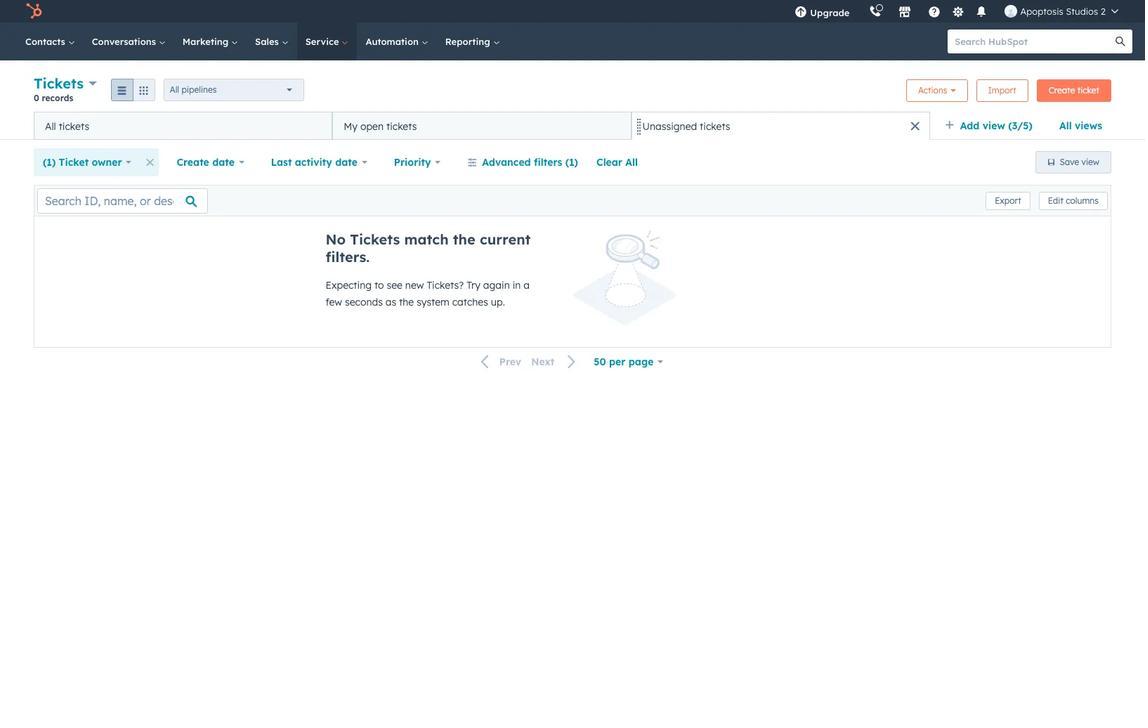 Task type: describe. For each thing, give the bounding box(es) containing it.
all for all pipelines
[[170, 84, 179, 95]]

owner
[[92, 156, 122, 169]]

(1) inside button
[[565, 156, 578, 169]]

save
[[1060, 157, 1080, 167]]

columns
[[1066, 195, 1099, 206]]

filters
[[534, 156, 562, 169]]

per
[[609, 356, 626, 368]]

last
[[271, 156, 292, 169]]

apoptosis
[[1021, 6, 1064, 17]]

view for save
[[1082, 157, 1100, 167]]

all for all tickets
[[45, 120, 56, 132]]

tickets inside popup button
[[34, 74, 84, 92]]

reporting
[[445, 36, 493, 47]]

system
[[417, 296, 450, 309]]

next
[[531, 356, 555, 368]]

service
[[305, 36, 342, 47]]

again
[[483, 279, 510, 292]]

export
[[995, 195, 1022, 206]]

create ticket
[[1049, 85, 1100, 95]]

sales
[[255, 36, 282, 47]]

date inside create date popup button
[[212, 156, 235, 169]]

Search ID, name, or description search field
[[37, 188, 208, 213]]

marketplaces image
[[899, 6, 912, 19]]

advanced filters (1) button
[[458, 148, 587, 176]]

open
[[360, 120, 384, 132]]

automation link
[[357, 22, 437, 60]]

apoptosis studios 2 button
[[997, 0, 1127, 22]]

create ticket button
[[1037, 79, 1112, 102]]

marketing
[[183, 36, 231, 47]]

all views
[[1060, 119, 1103, 132]]

create date button
[[168, 148, 253, 176]]

help image
[[929, 6, 941, 19]]

(1) ticket owner
[[43, 156, 122, 169]]

marketplaces button
[[891, 0, 920, 22]]

clear all button
[[587, 148, 647, 176]]

advanced
[[482, 156, 531, 169]]

records
[[42, 93, 73, 103]]

tickets for all tickets
[[59, 120, 89, 132]]

prev button
[[473, 353, 526, 371]]

tickets button
[[34, 73, 97, 93]]

conversations link
[[83, 22, 174, 60]]

apoptosis studios 2
[[1021, 6, 1106, 17]]

service link
[[297, 22, 357, 60]]

actions
[[918, 85, 948, 95]]

upgrade image
[[795, 6, 808, 19]]

create date
[[177, 156, 235, 169]]

0 records
[[34, 93, 73, 103]]

add view (3/5) button
[[936, 112, 1051, 140]]

all pipelines button
[[163, 78, 304, 101]]

tara schultz image
[[1005, 5, 1018, 18]]

page
[[629, 356, 654, 368]]

menu containing apoptosis studios 2
[[785, 0, 1129, 22]]

tickets for unassigned tickets
[[700, 120, 731, 132]]

date inside last activity date "popup button"
[[335, 156, 358, 169]]

prev
[[499, 356, 522, 368]]

(1) inside popup button
[[43, 156, 56, 169]]

try
[[467, 279, 481, 292]]

new
[[405, 279, 424, 292]]

clear all
[[597, 156, 638, 169]]

(1) ticket owner button
[[34, 148, 141, 176]]

search button
[[1109, 30, 1133, 53]]

views
[[1075, 119, 1103, 132]]

my
[[344, 120, 358, 132]]

marketing link
[[174, 22, 247, 60]]

all tickets button
[[34, 112, 333, 140]]

a
[[524, 279, 530, 292]]

my open tickets
[[344, 120, 417, 132]]

actions button
[[906, 79, 968, 102]]

create for create date
[[177, 156, 209, 169]]

unassigned tickets
[[643, 120, 731, 132]]

import button
[[976, 79, 1029, 102]]

calling icon button
[[864, 2, 888, 20]]

automation
[[366, 36, 421, 47]]

last activity date
[[271, 156, 358, 169]]

sales link
[[247, 22, 297, 60]]

expecting to see new tickets? try again in a few seconds as the system catches up.
[[326, 279, 530, 309]]

Search HubSpot search field
[[948, 30, 1120, 53]]



Task type: locate. For each thing, give the bounding box(es) containing it.
search image
[[1116, 37, 1126, 46]]

tickets up records
[[34, 74, 84, 92]]

create inside popup button
[[177, 156, 209, 169]]

no tickets match the current filters.
[[326, 231, 531, 266]]

pagination navigation
[[473, 353, 585, 371]]

notifications image
[[976, 6, 988, 19]]

1 tickets from the left
[[59, 120, 89, 132]]

contacts
[[25, 36, 68, 47]]

edit columns
[[1048, 195, 1099, 206]]

activity
[[295, 156, 332, 169]]

save view button
[[1036, 151, 1112, 174]]

clear
[[597, 156, 623, 169]]

create for create ticket
[[1049, 85, 1075, 95]]

current
[[480, 231, 531, 248]]

create left ticket
[[1049, 85, 1075, 95]]

1 vertical spatial the
[[399, 296, 414, 309]]

the
[[453, 231, 476, 248], [399, 296, 414, 309]]

add view (3/5)
[[961, 119, 1033, 132]]

view
[[983, 119, 1006, 132], [1082, 157, 1100, 167]]

0 vertical spatial the
[[453, 231, 476, 248]]

(3/5)
[[1009, 119, 1033, 132]]

tickets
[[34, 74, 84, 92], [350, 231, 400, 248]]

settings link
[[950, 4, 967, 19]]

view right add
[[983, 119, 1006, 132]]

seconds
[[345, 296, 383, 309]]

(1)
[[43, 156, 56, 169], [565, 156, 578, 169]]

date down the all tickets button
[[212, 156, 235, 169]]

create inside button
[[1049, 85, 1075, 95]]

0 vertical spatial view
[[983, 119, 1006, 132]]

group
[[111, 78, 155, 101]]

2 tickets from the left
[[386, 120, 417, 132]]

to
[[375, 279, 384, 292]]

1 horizontal spatial create
[[1049, 85, 1075, 95]]

1 horizontal spatial date
[[335, 156, 358, 169]]

2 horizontal spatial tickets
[[700, 120, 731, 132]]

1 horizontal spatial the
[[453, 231, 476, 248]]

advanced filters (1)
[[482, 156, 578, 169]]

save view
[[1060, 157, 1100, 167]]

date right activity
[[335, 156, 358, 169]]

the right match at the left of page
[[453, 231, 476, 248]]

0 horizontal spatial (1)
[[43, 156, 56, 169]]

all for all views
[[1060, 119, 1072, 132]]

all
[[170, 84, 179, 95], [1060, 119, 1072, 132], [45, 120, 56, 132], [626, 156, 638, 169]]

tickets?
[[427, 279, 464, 292]]

all pipelines
[[170, 84, 217, 95]]

export button
[[986, 191, 1031, 210]]

reporting link
[[437, 22, 508, 60]]

0 horizontal spatial create
[[177, 156, 209, 169]]

all left views
[[1060, 119, 1072, 132]]

last activity date button
[[262, 148, 376, 176]]

import
[[988, 85, 1017, 95]]

help button
[[923, 0, 947, 22]]

0 horizontal spatial tickets
[[34, 74, 84, 92]]

2 (1) from the left
[[565, 156, 578, 169]]

contacts link
[[17, 22, 83, 60]]

see
[[387, 279, 403, 292]]

no
[[326, 231, 346, 248]]

tickets banner
[[34, 73, 1112, 112]]

1 horizontal spatial tickets
[[350, 231, 400, 248]]

all down 0 records
[[45, 120, 56, 132]]

tickets right open
[[386, 120, 417, 132]]

the inside expecting to see new tickets? try again in a few seconds as the system catches up.
[[399, 296, 414, 309]]

0 vertical spatial create
[[1049, 85, 1075, 95]]

as
[[386, 296, 396, 309]]

1 vertical spatial create
[[177, 156, 209, 169]]

menu item
[[860, 0, 863, 22]]

0 horizontal spatial tickets
[[59, 120, 89, 132]]

tickets down records
[[59, 120, 89, 132]]

in
[[513, 279, 521, 292]]

few
[[326, 296, 342, 309]]

1 horizontal spatial tickets
[[386, 120, 417, 132]]

view right save on the top
[[1082, 157, 1100, 167]]

catches
[[452, 296, 488, 309]]

unassigned
[[643, 120, 697, 132]]

unassigned tickets button
[[631, 112, 930, 140]]

group inside tickets banner
[[111, 78, 155, 101]]

up.
[[491, 296, 505, 309]]

(1) right filters at the left of page
[[565, 156, 578, 169]]

notifications button
[[970, 0, 994, 22]]

2
[[1101, 6, 1106, 17]]

1 vertical spatial view
[[1082, 157, 1100, 167]]

filters.
[[326, 248, 370, 266]]

my open tickets button
[[333, 112, 631, 140]]

view inside 'popup button'
[[983, 119, 1006, 132]]

1 vertical spatial tickets
[[350, 231, 400, 248]]

hubspot image
[[25, 3, 42, 20]]

ticket
[[59, 156, 89, 169]]

1 horizontal spatial (1)
[[565, 156, 578, 169]]

all left pipelines
[[170, 84, 179, 95]]

all right clear
[[626, 156, 638, 169]]

add
[[961, 119, 980, 132]]

0 horizontal spatial the
[[399, 296, 414, 309]]

edit
[[1048, 195, 1064, 206]]

priority button
[[385, 148, 450, 176]]

priority
[[394, 156, 431, 169]]

1 (1) from the left
[[43, 156, 56, 169]]

1 horizontal spatial view
[[1082, 157, 1100, 167]]

50 per page
[[594, 356, 654, 368]]

50 per page button
[[585, 348, 673, 376]]

tickets right the unassigned
[[700, 120, 731, 132]]

all tickets
[[45, 120, 89, 132]]

view inside button
[[1082, 157, 1100, 167]]

0
[[34, 93, 39, 103]]

next button
[[526, 353, 585, 371]]

the right the as
[[399, 296, 414, 309]]

0 vertical spatial tickets
[[34, 74, 84, 92]]

0 horizontal spatial view
[[983, 119, 1006, 132]]

calling icon image
[[870, 6, 882, 18]]

all views link
[[1051, 112, 1112, 140]]

pipelines
[[182, 84, 217, 95]]

view for add
[[983, 119, 1006, 132]]

hubspot link
[[17, 3, 53, 20]]

upgrade
[[811, 7, 850, 18]]

1 date from the left
[[212, 156, 235, 169]]

tickets right no
[[350, 231, 400, 248]]

(1) left ticket at left top
[[43, 156, 56, 169]]

the inside no tickets match the current filters.
[[453, 231, 476, 248]]

2 date from the left
[[335, 156, 358, 169]]

edit columns button
[[1039, 191, 1108, 210]]

tickets inside no tickets match the current filters.
[[350, 231, 400, 248]]

conversations
[[92, 36, 159, 47]]

50
[[594, 356, 606, 368]]

all inside popup button
[[170, 84, 179, 95]]

menu
[[785, 0, 1129, 22]]

create down the all tickets button
[[177, 156, 209, 169]]

0 horizontal spatial date
[[212, 156, 235, 169]]

expecting
[[326, 279, 372, 292]]

ticket
[[1078, 85, 1100, 95]]

settings image
[[952, 6, 965, 19]]

3 tickets from the left
[[700, 120, 731, 132]]



Task type: vqa. For each thing, say whether or not it's contained in the screenshot.
Create associated with Create date
yes



